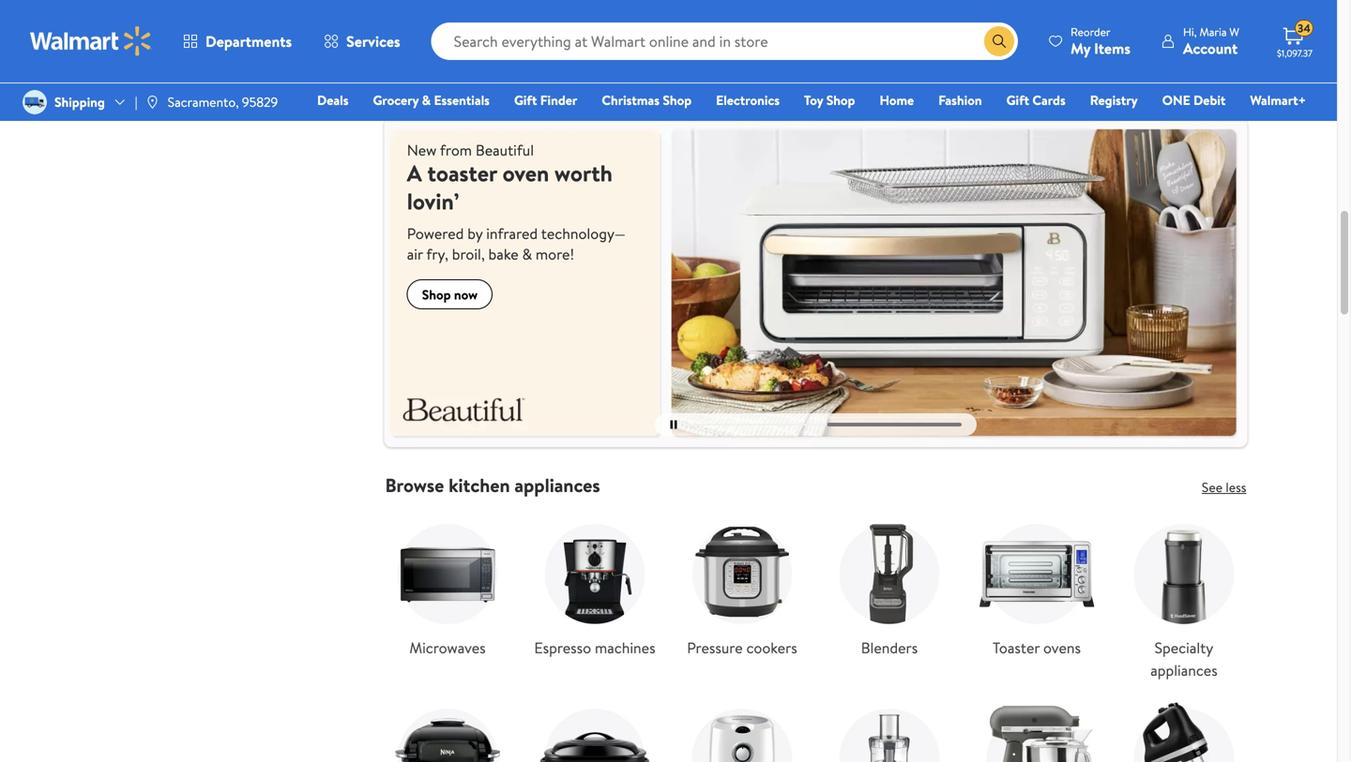Task type: locate. For each thing, give the bounding box(es) containing it.
grocery
[[373, 91, 419, 109]]

specialty appliances
[[1151, 638, 1218, 681]]

hi, maria w account
[[1183, 24, 1240, 59]]

gift
[[514, 91, 537, 109], [1007, 91, 1029, 109]]

2 gift from the left
[[1007, 91, 1029, 109]]

reorder
[[1071, 24, 1111, 40]]

grocery & essentials
[[373, 91, 490, 109]]

&
[[422, 91, 431, 109], [522, 244, 532, 265]]

gift left cards
[[1007, 91, 1029, 109]]

1 horizontal spatial shop
[[663, 91, 692, 109]]

1 horizontal spatial &
[[522, 244, 532, 265]]

1 vertical spatial appliances
[[1151, 660, 1218, 681]]

fashion
[[939, 91, 982, 109]]

gift cards link
[[998, 90, 1074, 110]]

1 gift from the left
[[514, 91, 537, 109]]

gift finder link
[[506, 90, 586, 110]]

electronics link
[[708, 90, 788, 110]]

walmart+
[[1250, 91, 1306, 109]]

list
[[374, 497, 1258, 763]]

espresso
[[534, 638, 591, 659]]

2- up the toy shop
[[823, 9, 834, 25]]

by
[[468, 223, 483, 244]]

1 horizontal spatial appliances
[[1151, 660, 1218, 681]]

0 horizontal spatial &
[[422, 91, 431, 109]]

pickup for 2-
[[536, 9, 569, 25]]

2 horizontal spatial delivery
[[724, 9, 764, 25]]

shop right toy
[[826, 91, 855, 109]]

1 horizontal spatial gift
[[1007, 91, 1029, 109]]

day up christmas shop link
[[688, 35, 705, 51]]

1 vertical spatial &
[[522, 244, 532, 265]]

 image
[[23, 90, 47, 114], [145, 95, 160, 110]]

pressure
[[687, 638, 743, 659]]

microwaves
[[409, 638, 486, 659]]

2-day shipping up search icon
[[967, 9, 1037, 25]]

2 pickup from the left
[[680, 9, 712, 25]]

pickup up the 1-
[[680, 9, 712, 25]]

pause image
[[670, 421, 677, 429]]

toy
[[804, 91, 823, 109]]

 image for shipping
[[23, 90, 47, 114]]

0 horizontal spatial pickup
[[536, 9, 569, 25]]

shipping up home
[[853, 9, 893, 25]]

2- up gift finder
[[536, 35, 546, 51]]

toy shop
[[804, 91, 855, 109]]

0 horizontal spatial shop
[[422, 286, 451, 304]]

appliances
[[515, 472, 600, 499], [1151, 660, 1218, 681]]

shipping
[[853, 9, 893, 25], [997, 9, 1037, 25], [1146, 9, 1186, 25], [422, 35, 463, 51], [566, 35, 606, 51], [707, 35, 748, 51]]

1 horizontal spatial delivery
[[580, 9, 621, 25]]

0 horizontal spatial delivery
[[436, 9, 477, 25]]

0 horizontal spatial  image
[[23, 90, 47, 114]]

delivery
[[436, 9, 477, 25], [580, 9, 621, 25], [724, 9, 764, 25]]

a
[[407, 158, 422, 189]]

worth
[[555, 158, 613, 189]]

maria
[[1200, 24, 1227, 40]]

home
[[880, 91, 914, 109]]

 image right |
[[145, 95, 160, 110]]

0 horizontal spatial gift
[[514, 91, 537, 109]]

Search search field
[[431, 23, 1018, 60]]

w
[[1230, 24, 1240, 40]]

shop
[[663, 91, 692, 109], [826, 91, 855, 109], [422, 286, 451, 304]]

espresso machines link
[[533, 512, 657, 660]]

appliances right kitchen
[[515, 472, 600, 499]]

my
[[1071, 38, 1091, 59]]

departments button
[[167, 19, 308, 64]]

|
[[135, 93, 138, 111]]

hi,
[[1183, 24, 1197, 40]]

browse
[[385, 472, 444, 499]]

less
[[1226, 478, 1247, 497]]

delivery up christmas
[[580, 9, 621, 25]]

pickup up finder
[[536, 9, 569, 25]]

shipping
[[54, 93, 105, 111]]

now
[[454, 286, 478, 304]]

gift left finder
[[514, 91, 537, 109]]

& right grocery
[[422, 91, 431, 109]]

appliances down the specialty
[[1151, 660, 1218, 681]]

lovin'
[[407, 186, 459, 217]]

cards
[[1033, 91, 1066, 109]]

day up search icon
[[977, 9, 994, 25]]

browse kitchen appliances
[[385, 472, 600, 499]]

more!
[[536, 244, 574, 265]]

0 horizontal spatial appliances
[[515, 472, 600, 499]]

list containing microwaves
[[374, 497, 1258, 763]]

1 horizontal spatial  image
[[145, 95, 160, 110]]

day right services at the top
[[403, 35, 420, 51]]

2-
[[823, 9, 834, 25], [967, 9, 977, 25], [393, 35, 403, 51], [536, 35, 546, 51]]

gift cards
[[1007, 91, 1066, 109]]

fry,
[[426, 244, 448, 265]]

debit
[[1194, 91, 1226, 109]]

shipping up finder
[[566, 35, 606, 51]]

2-day shipping up finder
[[536, 35, 606, 51]]

finder
[[540, 91, 577, 109]]

gift inside gift finder link
[[514, 91, 537, 109]]

pickup
[[536, 9, 569, 25], [680, 9, 712, 25]]

specialty appliances link
[[1122, 512, 1247, 682]]

& right bake
[[522, 244, 532, 265]]

2 horizontal spatial shop
[[826, 91, 855, 109]]

shop right christmas
[[663, 91, 692, 109]]

delivery up essentials
[[436, 9, 477, 25]]

gift inside gift cards link
[[1007, 91, 1029, 109]]

one
[[1162, 91, 1191, 109]]

carousel controls navigation
[[655, 414, 977, 436]]

see less button
[[1202, 478, 1247, 497]]

electronics
[[716, 91, 780, 109]]

shop now link
[[407, 280, 493, 310]]

shop for christmas shop
[[663, 91, 692, 109]]

toaster
[[427, 158, 497, 189]]

day
[[834, 9, 850, 25], [977, 9, 994, 25], [1126, 9, 1143, 25], [403, 35, 420, 51], [546, 35, 563, 51], [688, 35, 705, 51]]

shop left now
[[422, 286, 451, 304]]

fashion link
[[930, 90, 991, 110]]

shipping up grocery & essentials
[[422, 35, 463, 51]]

delivery up 1-day shipping
[[724, 9, 764, 25]]

& inside the new from beautiful a toaster oven worth lovin' powered by infrared technology— air fry, broil, bake & more!
[[522, 244, 532, 265]]

one debit link
[[1154, 90, 1234, 110]]

1 pickup from the left
[[536, 9, 569, 25]]

toaster
[[993, 638, 1040, 659]]

95829
[[242, 93, 278, 111]]

new from beautiful a toaster oven worth lovin' powered by infrared technology— air fry, broil, bake & more!
[[407, 140, 626, 265]]

bake
[[488, 244, 519, 265]]

2-day shipping
[[823, 9, 893, 25], [967, 9, 1037, 25], [393, 35, 463, 51], [536, 35, 606, 51]]

1 horizontal spatial pickup
[[680, 9, 712, 25]]

walmart+ link
[[1242, 90, 1315, 110]]

 image left shipping
[[23, 90, 47, 114]]

gift finder
[[514, 91, 577, 109]]



Task type: describe. For each thing, give the bounding box(es) containing it.
christmas shop link
[[593, 90, 700, 110]]

2- up grocery
[[393, 35, 403, 51]]

2- up fashion
[[967, 9, 977, 25]]

2 delivery from the left
[[580, 9, 621, 25]]

deals
[[317, 91, 349, 109]]

essentials
[[434, 91, 490, 109]]

sacramento, 95829
[[168, 93, 278, 111]]

shipping right the 1-
[[707, 35, 748, 51]]

day up finder
[[546, 35, 563, 51]]

christmas
[[602, 91, 660, 109]]

blenders link
[[827, 512, 952, 660]]

air
[[407, 244, 423, 265]]

oven
[[503, 158, 549, 189]]

microwaves link
[[385, 512, 510, 660]]

reorder my items
[[1071, 24, 1131, 59]]

1-
[[680, 35, 688, 51]]

shipping up search icon
[[997, 9, 1037, 25]]

Walmart Site-Wide search field
[[431, 23, 1018, 60]]

shop for toy shop
[[826, 91, 855, 109]]

espresso machines
[[534, 638, 656, 659]]

day up the toy shop
[[834, 9, 850, 25]]

infrared
[[486, 223, 538, 244]]

technology—
[[541, 223, 626, 244]]

pickup for 1-
[[680, 9, 712, 25]]

$1,097.37
[[1277, 47, 1313, 60]]

0 vertical spatial appliances
[[515, 472, 600, 499]]

2-day shipping up grocery & essentials link
[[393, 35, 463, 51]]

3+ day shipping
[[1111, 9, 1186, 25]]

beautiful
[[476, 140, 534, 161]]

toy shop link
[[796, 90, 864, 110]]

gift for gift cards
[[1007, 91, 1029, 109]]

2-day shipping up the toy shop
[[823, 9, 893, 25]]

3 delivery from the left
[[724, 9, 764, 25]]

34
[[1298, 20, 1311, 36]]

blenders
[[861, 638, 918, 659]]

services
[[346, 31, 400, 52]]

from
[[440, 140, 472, 161]]

grocery & essentials link
[[365, 90, 498, 110]]

toaster ovens link
[[974, 512, 1099, 660]]

kitchen
[[449, 472, 510, 499]]

day right 3+
[[1126, 9, 1143, 25]]

walmart image
[[30, 26, 152, 56]]

home link
[[871, 90, 923, 110]]

pressure cookers
[[687, 638, 797, 659]]

sacramento,
[[168, 93, 239, 111]]

christmas shop
[[602, 91, 692, 109]]

one debit
[[1162, 91, 1226, 109]]

search icon image
[[992, 34, 1007, 49]]

toaster ovens
[[993, 638, 1081, 659]]

cookers
[[746, 638, 797, 659]]

specialty
[[1155, 638, 1214, 659]]

new
[[407, 140, 437, 161]]

deals link
[[309, 90, 357, 110]]

machines
[[595, 638, 656, 659]]

3+
[[1111, 9, 1123, 25]]

1-day shipping
[[680, 35, 748, 51]]

0 vertical spatial &
[[422, 91, 431, 109]]

account
[[1183, 38, 1238, 59]]

powered
[[407, 223, 464, 244]]

broil,
[[452, 244, 485, 265]]

registry
[[1090, 91, 1138, 109]]

pressure cookers link
[[680, 512, 805, 660]]

items
[[1094, 38, 1131, 59]]

registry link
[[1082, 90, 1146, 110]]

1 delivery from the left
[[436, 9, 477, 25]]

see
[[1202, 478, 1223, 497]]

shop now
[[422, 286, 478, 304]]

gift for gift finder
[[514, 91, 537, 109]]

 image for sacramento, 95829
[[145, 95, 160, 110]]

departments
[[206, 31, 292, 52]]

see less
[[1202, 478, 1247, 497]]

shipping right 3+
[[1146, 9, 1186, 25]]

ovens
[[1044, 638, 1081, 659]]

services button
[[308, 19, 416, 64]]



Task type: vqa. For each thing, say whether or not it's contained in the screenshot.
Shop
yes



